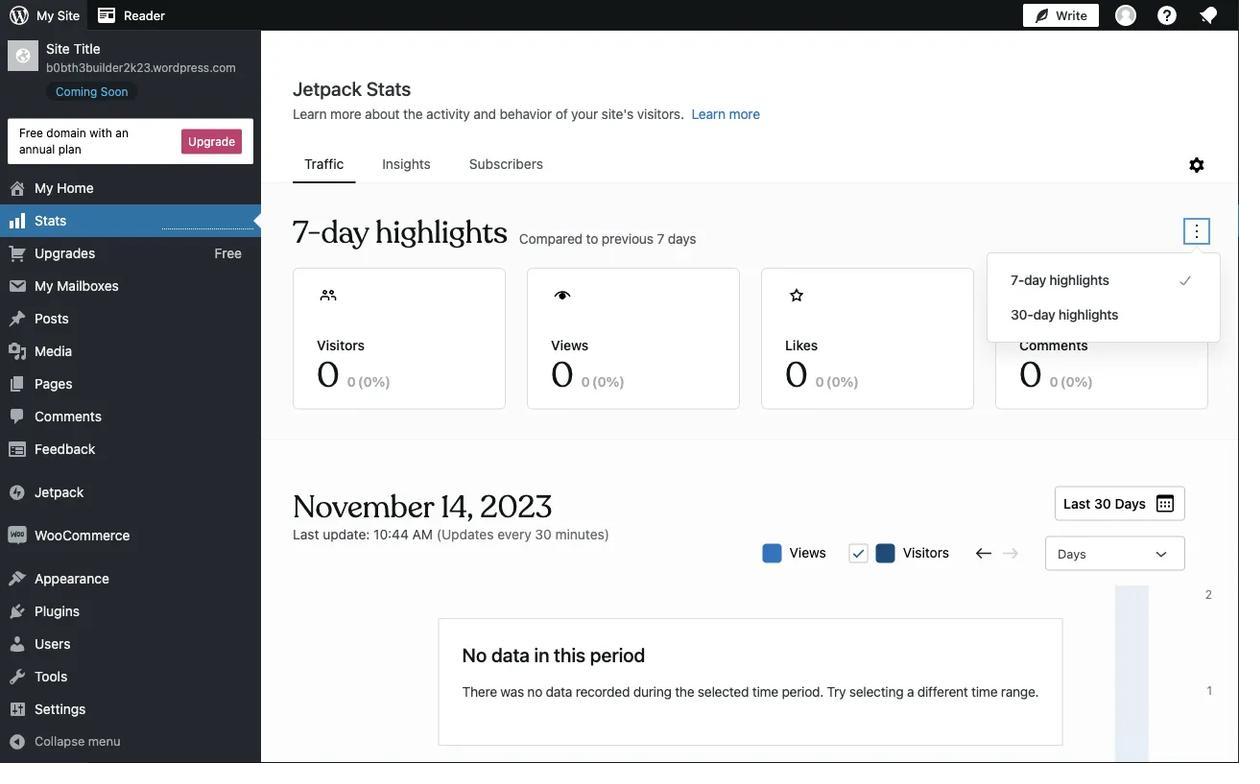 Task type: locate. For each thing, give the bounding box(es) containing it.
site up title
[[57, 8, 80, 23]]

0 horizontal spatial days
[[1058, 546, 1087, 561]]

img image left woocommerce
[[8, 526, 27, 546]]

free down highest hourly views 0 image
[[215, 245, 242, 261]]

jetpack link
[[0, 476, 261, 509]]

days
[[668, 230, 697, 246]]

visitors
[[317, 337, 365, 353], [903, 544, 950, 560]]

1 vertical spatial last
[[293, 526, 319, 542]]

try
[[827, 684, 846, 700]]

upgrades
[[35, 245, 95, 261]]

7-day highlights inside the jetpack stats main content
[[293, 214, 508, 253]]

period
[[590, 643, 646, 666]]

menu inside the jetpack stats main content
[[293, 147, 1186, 183]]

day up 30- on the right top of page
[[1025, 272, 1047, 288]]

time left period.
[[753, 684, 779, 700]]

7-day highlights down insights 'link'
[[293, 214, 508, 253]]

my site
[[36, 8, 80, 23]]

1 %) from the left
[[372, 374, 391, 389]]

7- inside the jetpack stats main content
[[293, 214, 321, 253]]

users link
[[0, 628, 261, 661]]

0 vertical spatial last
[[1064, 496, 1091, 511]]

jetpack stats main content
[[262, 76, 1240, 763]]

30
[[1095, 496, 1112, 511], [535, 526, 552, 542]]

7- up 30- on the right top of page
[[1011, 272, 1025, 288]]

1 vertical spatial highlights
[[1050, 272, 1110, 288]]

0 vertical spatial img image
[[8, 483, 27, 502]]

30 right the every in the left of the page
[[535, 526, 552, 542]]

%) inside visitors 0 0 ( 0 %)
[[372, 374, 391, 389]]

during
[[634, 684, 672, 700]]

2 time from the left
[[972, 684, 998, 700]]

appearance
[[35, 571, 109, 587]]

1 horizontal spatial visitors
[[903, 544, 950, 560]]

1 vertical spatial 7-day highlights
[[1011, 272, 1110, 288]]

1 horizontal spatial days
[[1115, 496, 1147, 511]]

days down last 30 days
[[1058, 546, 1087, 561]]

free for free
[[215, 245, 242, 261]]

free inside free domain with an annual plan
[[19, 126, 43, 140]]

behavior
[[500, 106, 552, 122]]

1 vertical spatial 7-
[[1011, 272, 1025, 288]]

site
[[57, 8, 80, 23], [46, 41, 70, 57]]

1 vertical spatial day
[[1025, 272, 1047, 288]]

menu
[[293, 147, 1186, 183]]

%) inside the views 0 0 ( 0 %)
[[607, 374, 625, 389]]

0 vertical spatial days
[[1115, 496, 1147, 511]]

( inside the views 0 0 ( 0 %)
[[592, 374, 598, 389]]

my mailboxes
[[35, 278, 119, 294]]

my
[[36, 8, 54, 23], [35, 180, 53, 196], [35, 278, 53, 294]]

visitors.
[[637, 106, 685, 122]]

my left reader link on the left
[[36, 8, 54, 23]]

1 horizontal spatial 7-
[[1011, 272, 1025, 288]]

am
[[413, 526, 433, 542]]

woocommerce
[[35, 528, 130, 544]]

day for 30-day highlights "button"
[[1034, 307, 1056, 323]]

write link
[[1024, 0, 1100, 31]]

highlights
[[376, 214, 508, 253], [1050, 272, 1110, 288], [1059, 307, 1119, 323]]

0 vertical spatial highlights
[[376, 214, 508, 253]]

0 vertical spatial 7-day highlights
[[293, 214, 508, 253]]

day inside "button"
[[1034, 307, 1056, 323]]

compared to previous 7 days
[[519, 230, 697, 246]]

day up comments 0 0 ( 0 %)
[[1034, 307, 1056, 323]]

recorded
[[576, 684, 630, 700]]

0 horizontal spatial time
[[753, 684, 779, 700]]

img image left jetpack
[[8, 483, 27, 502]]

0 vertical spatial views
[[551, 337, 589, 353]]

period.
[[782, 684, 824, 700]]

highlights down insights 'link'
[[376, 214, 508, 253]]

highlights up 30-day highlights
[[1050, 272, 1110, 288]]

views for views
[[790, 544, 827, 560]]

img image inside jetpack link
[[8, 483, 27, 502]]

highlights down 7-day highlights button
[[1059, 307, 1119, 323]]

woocommerce link
[[0, 520, 261, 552]]

my left home
[[35, 180, 53, 196]]

2 vertical spatial day
[[1034, 307, 1056, 323]]

30 up days dropdown button
[[1095, 496, 1112, 511]]

30-
[[1011, 307, 1034, 323]]

no
[[528, 684, 543, 700]]

1 horizontal spatial views
[[790, 544, 827, 560]]

1 img image from the top
[[8, 483, 27, 502]]

100,000 2 1
[[1169, 588, 1213, 698]]

my up posts
[[35, 278, 53, 294]]

0 horizontal spatial 7-
[[293, 214, 321, 253]]

data
[[492, 643, 530, 666], [546, 684, 573, 700]]

learn more link
[[692, 106, 761, 122]]

tooltip
[[978, 243, 1221, 343]]

last left update:
[[293, 526, 319, 542]]

0
[[317, 354, 340, 398], [551, 354, 574, 398], [786, 354, 808, 398], [1020, 354, 1043, 398], [347, 374, 356, 389], [363, 374, 372, 389], [582, 374, 590, 389], [598, 374, 607, 389], [816, 374, 825, 389], [832, 374, 841, 389], [1050, 374, 1059, 389], [1066, 374, 1075, 389]]

4 %) from the left
[[1075, 374, 1094, 389]]

0 vertical spatial visitors
[[317, 337, 365, 353]]

november 14, 2023 last update: 10:44 am (updates every 30 minutes)
[[293, 488, 610, 542]]

None checkbox
[[850, 544, 869, 563]]

the right about
[[403, 106, 423, 122]]

1 vertical spatial img image
[[8, 526, 27, 546]]

the right during
[[675, 684, 695, 700]]

( inside likes 0 0 ( 0 %)
[[827, 374, 832, 389]]

different
[[918, 684, 969, 700]]

visitors 0 0 ( 0 %)
[[317, 337, 391, 398]]

0 vertical spatial data
[[492, 643, 530, 666]]

november
[[293, 488, 434, 527]]

1 vertical spatial comments
[[35, 409, 102, 425]]

1 horizontal spatial free
[[215, 245, 242, 261]]

was
[[501, 684, 524, 700]]

collapse
[[35, 734, 85, 749]]

%) inside likes 0 0 ( 0 %)
[[841, 374, 859, 389]]

7-day highlights up 30-day highlights
[[1011, 272, 1110, 288]]

0 vertical spatial 30
[[1095, 496, 1112, 511]]

subscribers link
[[458, 147, 555, 181]]

1 horizontal spatial 30
[[1095, 496, 1112, 511]]

day down traffic link
[[321, 214, 369, 253]]

day inside button
[[1025, 272, 1047, 288]]

2 ( from the left
[[592, 374, 598, 389]]

img image inside woocommerce link
[[8, 526, 27, 546]]

last
[[1064, 496, 1091, 511], [293, 526, 319, 542]]

comments link
[[0, 401, 261, 433]]

insights
[[382, 156, 431, 172]]

comments for comments 0 0 ( 0 %)
[[1020, 337, 1089, 353]]

selected
[[698, 684, 749, 700]]

img image for woocommerce
[[8, 526, 27, 546]]

30-day highlights button
[[1011, 303, 1197, 326]]

likes 0 0 ( 0 %)
[[786, 337, 859, 398]]

1 horizontal spatial comments
[[1020, 337, 1089, 353]]

7
[[657, 230, 665, 246]]

2 img image from the top
[[8, 526, 27, 546]]

plugins
[[35, 604, 80, 619]]

0 horizontal spatial 7-day highlights
[[293, 214, 508, 253]]

0 vertical spatial 7-
[[293, 214, 321, 253]]

0 horizontal spatial last
[[293, 526, 319, 542]]

traffic
[[304, 156, 344, 172]]

3 ( from the left
[[827, 374, 832, 389]]

( inside comments 0 0 ( 0 %)
[[1061, 374, 1066, 389]]

menu containing traffic
[[293, 147, 1186, 183]]

my home
[[35, 180, 94, 196]]

time
[[753, 684, 779, 700], [972, 684, 998, 700]]

img image for jetpack
[[8, 483, 27, 502]]

highlights inside "button"
[[1059, 307, 1119, 323]]

comments inside comments 0 0 ( 0 %)
[[1020, 337, 1089, 353]]

0 horizontal spatial comments
[[35, 409, 102, 425]]

0 vertical spatial comments
[[1020, 337, 1089, 353]]

0 vertical spatial free
[[19, 126, 43, 140]]

comments up feedback at the bottom left
[[35, 409, 102, 425]]

100,000
[[1169, 588, 1213, 602]]

my for my home
[[35, 180, 53, 196]]

0 vertical spatial day
[[321, 214, 369, 253]]

the
[[403, 106, 423, 122], [675, 684, 695, 700]]

last up days dropdown button
[[1064, 496, 1091, 511]]

comments for comments
[[35, 409, 102, 425]]

1 ( from the left
[[358, 374, 363, 389]]

1 vertical spatial visitors
[[903, 544, 950, 560]]

visitors inside visitors 0 0 ( 0 %)
[[317, 337, 365, 353]]

(
[[358, 374, 363, 389], [592, 374, 598, 389], [827, 374, 832, 389], [1061, 374, 1066, 389]]

1 vertical spatial the
[[675, 684, 695, 700]]

0 horizontal spatial the
[[403, 106, 423, 122]]

stats
[[35, 213, 67, 229]]

days inside button
[[1115, 496, 1147, 511]]

1 horizontal spatial last
[[1064, 496, 1091, 511]]

( for views 0 0 ( 0 %)
[[592, 374, 598, 389]]

my for my mailboxes
[[35, 278, 53, 294]]

7- down traffic link
[[293, 214, 321, 253]]

soon
[[101, 84, 128, 98]]

1 vertical spatial my
[[35, 180, 53, 196]]

%) inside comments 0 0 ( 0 %)
[[1075, 374, 1094, 389]]

3 %) from the left
[[841, 374, 859, 389]]

7-day highlights button
[[1011, 269, 1197, 292]]

0 horizontal spatial visitors
[[317, 337, 365, 353]]

30 inside last 30 days button
[[1095, 496, 1112, 511]]

title
[[74, 41, 100, 57]]

4 ( from the left
[[1061, 374, 1066, 389]]

site left title
[[46, 41, 70, 57]]

0 horizontal spatial data
[[492, 643, 530, 666]]

1 vertical spatial views
[[790, 544, 827, 560]]

7- inside 7-day highlights button
[[1011, 272, 1025, 288]]

no data in this period
[[462, 643, 646, 666]]

write
[[1056, 8, 1088, 23]]

this
[[554, 643, 586, 666]]

0 vertical spatial my
[[36, 8, 54, 23]]

days
[[1115, 496, 1147, 511], [1058, 546, 1087, 561]]

my home link
[[0, 172, 261, 205]]

tooltip containing 7-day highlights
[[978, 243, 1221, 343]]

data left in
[[492, 643, 530, 666]]

2 vertical spatial highlights
[[1059, 307, 1119, 323]]

days up days dropdown button
[[1115, 496, 1147, 511]]

of
[[556, 106, 568, 122]]

tools link
[[0, 661, 261, 693]]

my site link
[[0, 0, 87, 31]]

1 horizontal spatial 7-day highlights
[[1011, 272, 1110, 288]]

1 vertical spatial free
[[215, 245, 242, 261]]

0 vertical spatial the
[[403, 106, 423, 122]]

1 vertical spatial site
[[46, 41, 70, 57]]

free up annual plan
[[19, 126, 43, 140]]

img image
[[8, 483, 27, 502], [8, 526, 27, 546]]

comments down 30-day highlights
[[1020, 337, 1089, 353]]

0 horizontal spatial 30
[[535, 526, 552, 542]]

2 %) from the left
[[607, 374, 625, 389]]

1 vertical spatial 30
[[535, 526, 552, 542]]

0 horizontal spatial free
[[19, 126, 43, 140]]

( inside visitors 0 0 ( 0 %)
[[358, 374, 363, 389]]

7-day highlights
[[293, 214, 508, 253], [1011, 272, 1110, 288]]

free
[[19, 126, 43, 140], [215, 245, 242, 261]]

0 horizontal spatial views
[[551, 337, 589, 353]]

highlights for 30-day highlights "button"
[[1059, 307, 1119, 323]]

visitors for visitors
[[903, 544, 950, 560]]

highlights inside button
[[1050, 272, 1110, 288]]

2 vertical spatial my
[[35, 278, 53, 294]]

highest hourly views 0 image
[[162, 217, 254, 230]]

time left range.
[[972, 684, 998, 700]]

jetpack
[[35, 485, 84, 500]]

1 vertical spatial days
[[1058, 546, 1087, 561]]

views inside the views 0 0 ( 0 %)
[[551, 337, 589, 353]]

1 horizontal spatial time
[[972, 684, 998, 700]]

data right no
[[546, 684, 573, 700]]

1 vertical spatial data
[[546, 684, 573, 700]]



Task type: vqa. For each thing, say whether or not it's contained in the screenshot.
Add new site LINK
no



Task type: describe. For each thing, give the bounding box(es) containing it.
upgrade button
[[182, 129, 242, 154]]

last 30 days
[[1064, 496, 1147, 511]]

1
[[1207, 684, 1213, 698]]

site inside site title b0bth3builder2k23.wordpress.com
[[46, 41, 70, 57]]

highlights for 7-day highlights button
[[1050, 272, 1110, 288]]

none checkbox inside the jetpack stats main content
[[850, 544, 869, 563]]

tools
[[35, 669, 67, 685]]

posts link
[[0, 303, 261, 335]]

last inside last 30 days button
[[1064, 496, 1091, 511]]

learn
[[293, 106, 327, 122]]

collapse menu
[[35, 734, 120, 749]]

my for my site
[[36, 8, 54, 23]]

plugins link
[[0, 595, 261, 628]]

there was no data recorded during the selected time period. try selecting a different time range.
[[462, 684, 1039, 700]]

collapse menu link
[[0, 726, 261, 758]]

selecting
[[850, 684, 904, 700]]

site title b0bth3builder2k23.wordpress.com
[[46, 41, 236, 74]]

%) for likes 0 0 ( 0 %)
[[841, 374, 859, 389]]

in
[[534, 643, 550, 666]]

pages
[[35, 376, 72, 392]]

help image
[[1156, 4, 1179, 27]]

10:44
[[374, 526, 409, 542]]

every
[[498, 526, 532, 542]]

upgrade
[[188, 135, 235, 148]]

compared
[[519, 230, 583, 246]]

a
[[907, 684, 915, 700]]

and
[[474, 106, 496, 122]]

no
[[462, 643, 487, 666]]

( for visitors 0 0 ( 0 %)
[[358, 374, 363, 389]]

1 horizontal spatial the
[[675, 684, 695, 700]]

your
[[572, 106, 598, 122]]

minutes)
[[556, 526, 610, 542]]

day inside the jetpack stats main content
[[321, 214, 369, 253]]

(updates
[[437, 526, 494, 542]]

jetpack stats
[[293, 77, 411, 99]]

appearance link
[[0, 563, 261, 595]]

manage your notifications image
[[1197, 4, 1221, 27]]

reader
[[124, 8, 165, 23]]

30-day highlights
[[1011, 307, 1119, 323]]

media
[[35, 343, 72, 359]]

my mailboxes link
[[0, 270, 261, 303]]

visitors for visitors 0 0 ( 0 %)
[[317, 337, 365, 353]]

feedback
[[35, 441, 95, 457]]

subscribers
[[469, 156, 543, 172]]

site's
[[602, 106, 634, 122]]

0 vertical spatial site
[[57, 8, 80, 23]]

range.
[[1001, 684, 1039, 700]]

( for comments 0 0 ( 0 %)
[[1061, 374, 1066, 389]]

stats link
[[0, 205, 261, 237]]

activity
[[427, 106, 470, 122]]

posts
[[35, 311, 69, 327]]

%) for comments 0 0 ( 0 %)
[[1075, 374, 1094, 389]]

( for likes 0 0 ( 0 %)
[[827, 374, 832, 389]]

with
[[90, 126, 112, 140]]

to
[[586, 230, 599, 246]]

days button
[[1046, 536, 1186, 571]]

likes
[[786, 337, 818, 353]]

home
[[57, 180, 94, 196]]

coming
[[56, 84, 97, 98]]

1 horizontal spatial data
[[546, 684, 573, 700]]

14,
[[441, 488, 473, 527]]

my profile image
[[1116, 5, 1137, 26]]

comments 0 0 ( 0 %)
[[1020, 337, 1094, 398]]

%) for views 0 0 ( 0 %)
[[607, 374, 625, 389]]

more
[[330, 106, 362, 122]]

menu
[[88, 734, 120, 749]]

2
[[1206, 588, 1213, 602]]

annual plan
[[19, 142, 81, 156]]

free for free domain with an annual plan
[[19, 126, 43, 140]]

the inside jetpack stats learn more about the activity and behavior of your site's visitors. learn more
[[403, 106, 423, 122]]

pages link
[[0, 368, 261, 401]]

day for 7-day highlights button
[[1025, 272, 1047, 288]]

insights link
[[371, 147, 443, 181]]

media link
[[0, 335, 261, 368]]

1 time from the left
[[753, 684, 779, 700]]

last inside november 14, 2023 last update: 10:44 am (updates every 30 minutes)
[[293, 526, 319, 542]]

%) for visitors 0 0 ( 0 %)
[[372, 374, 391, 389]]

feedback link
[[0, 433, 261, 466]]

coming soon
[[56, 84, 128, 98]]

jetpack stats learn more about the activity and behavior of your site's visitors. learn more
[[293, 77, 761, 122]]

update:
[[323, 526, 370, 542]]

highlights inside the jetpack stats main content
[[376, 214, 508, 253]]

settings link
[[0, 693, 261, 726]]

traffic link
[[293, 147, 356, 181]]

b0bth3builder2k23.wordpress.com
[[46, 61, 236, 74]]

there
[[462, 684, 497, 700]]

30 inside november 14, 2023 last update: 10:44 am (updates every 30 minutes)
[[535, 526, 552, 542]]

mailboxes
[[57, 278, 119, 294]]

views for views 0 0 ( 0 %)
[[551, 337, 589, 353]]

reader link
[[87, 0, 173, 31]]

7-day highlights inside 7-day highlights button
[[1011, 272, 1110, 288]]

previous
[[602, 230, 654, 246]]

days inside dropdown button
[[1058, 546, 1087, 561]]

users
[[35, 636, 71, 652]]



